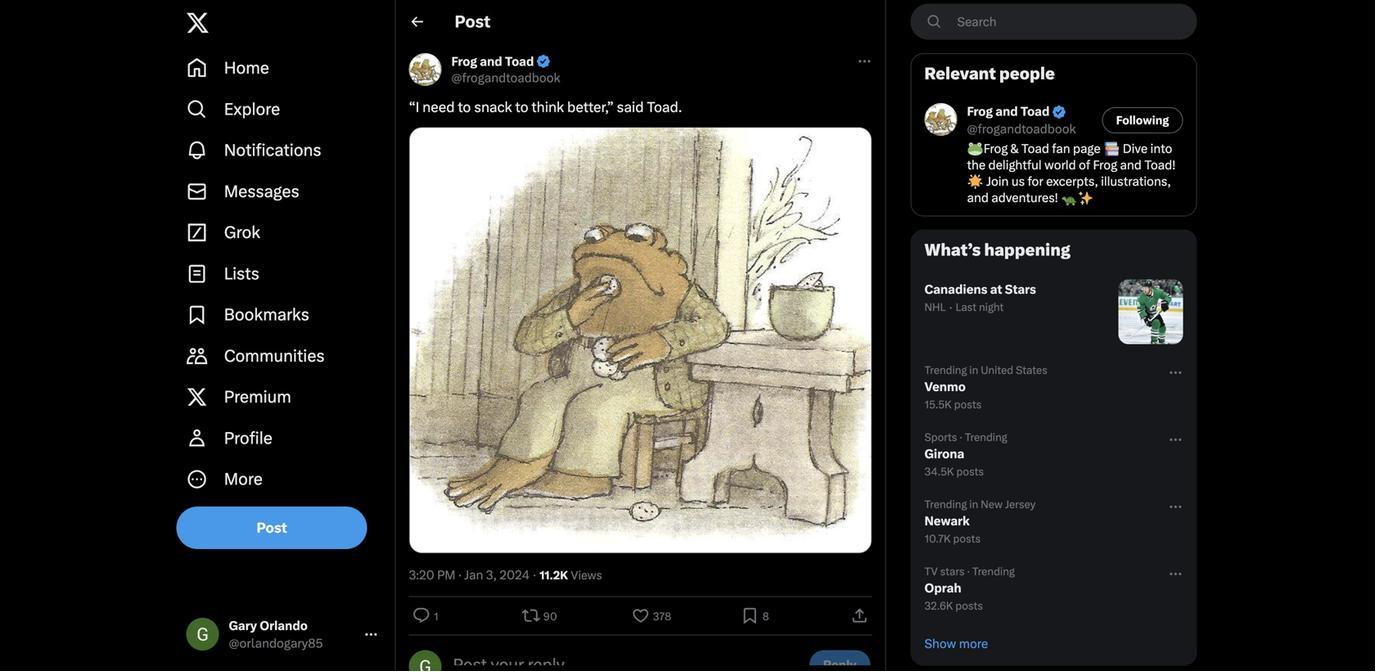 Task type: locate. For each thing, give the bounding box(es) containing it.
0 vertical spatial in
[[969, 364, 978, 377]]

1 vertical spatial @frogandtoadbook link
[[967, 121, 1076, 137]]

page
[[1073, 141, 1101, 156]]

frog and toad link up '&'
[[967, 103, 1076, 121]]

🌟 image
[[968, 174, 983, 189]]

profile link
[[176, 418, 388, 459]]

@frogandtoadbook link
[[451, 70, 560, 86], [967, 121, 1076, 137]]

frog and toad up '&'
[[967, 104, 1050, 119]]

and down dive
[[1120, 158, 1142, 172]]

· inside sports · trending girona 34.5k posts
[[960, 431, 963, 444]]

more
[[959, 636, 988, 651]]

trending right stars
[[972, 565, 1015, 578]]

communities link
[[176, 335, 388, 377]]

"i
[[409, 99, 419, 115]]

in left new
[[969, 498, 978, 511]]

relevant
[[925, 64, 996, 83]]

premium link
[[176, 377, 388, 418]]

show
[[925, 636, 956, 651]]

8 button
[[741, 597, 772, 635]]

@frogandtoadbook inside relevant people section
[[967, 122, 1076, 136]]

trending inside trending in united states venmo 15.5k posts
[[925, 364, 967, 377]]

views
[[571, 568, 602, 582]]

1 vertical spatial in
[[969, 498, 978, 511]]

@frogandtoadbook link up '&'
[[967, 121, 1076, 137]]

1 vertical spatial post
[[257, 520, 287, 536]]

primary navigation
[[176, 47, 388, 500]]

relevant people
[[925, 64, 1055, 83]]

1 in from the top
[[969, 364, 978, 377]]

posts down venmo
[[954, 398, 982, 411]]

1 vertical spatial @frogandtoadbook
[[967, 122, 1076, 136]]

frog down 📚 icon in the top right of the page
[[1093, 158, 1117, 172]]

1 horizontal spatial frog and toad
[[967, 104, 1050, 119]]

posts inside sports · trending girona 34.5k posts
[[956, 465, 984, 478]]

dive into the delightful world of frog and toad!
[[967, 141, 1176, 172]]

and inside dive into the delightful world of frog and toad!
[[1120, 158, 1142, 172]]

gary
[[229, 618, 257, 633]]

0 vertical spatial @frogandtoadbook
[[451, 70, 560, 85]]

post link
[[176, 507, 367, 549]]

posts down newark
[[953, 533, 981, 545]]

0 horizontal spatial frog and toad
[[451, 54, 534, 69]]

@frogandtoadbook up the snack
[[451, 70, 560, 85]]

girona
[[925, 447, 964, 461]]

verified account image up "i need to snack to think better," said toad.
[[536, 54, 551, 69]]

profile
[[224, 428, 272, 448]]

1 horizontal spatial verified account image
[[1051, 104, 1067, 120]]

· right pm at the left bottom
[[458, 568, 462, 582]]

@frogandtoadbook link for verified account icon within home timeline element
[[451, 70, 560, 86]]

frog left '&'
[[984, 141, 1008, 156]]

0 vertical spatial toad
[[505, 54, 534, 69]]

toad inside home timeline element
[[505, 54, 534, 69]]

verified account image
[[536, 54, 551, 69], [1051, 104, 1067, 120]]

illustrations,
[[1101, 174, 1171, 189]]

in left united
[[969, 364, 978, 377]]

32.6k
[[925, 600, 953, 612]]

trending up venmo
[[925, 364, 967, 377]]

show more link
[[912, 623, 1196, 665]]

1 horizontal spatial frog and toad link
[[967, 103, 1076, 121]]

messages link
[[176, 171, 388, 212]]

0 vertical spatial verified account image
[[536, 54, 551, 69]]

@frogandtoadbook inside home timeline element
[[451, 70, 560, 85]]

toad
[[505, 54, 534, 69], [1021, 104, 1050, 119], [1022, 141, 1049, 156]]

in inside trending in new jersey newark 10.7k posts
[[969, 498, 978, 511]]

trending in new jersey newark 10.7k posts
[[925, 498, 1036, 545]]

@frogandtoadbook
[[451, 70, 560, 85], [967, 122, 1076, 136]]

0 vertical spatial frog and toad link
[[451, 53, 551, 70]]

the
[[967, 158, 986, 172]]

trending up newark
[[925, 498, 967, 511]]

· right stars
[[967, 565, 970, 578]]

frog and toad link up the snack
[[451, 53, 551, 70]]

1 horizontal spatial @frogandtoadbook
[[967, 122, 1076, 136]]

posts for newark
[[953, 533, 981, 545]]

posts inside trending in new jersey newark 10.7k posts
[[953, 533, 981, 545]]

last
[[956, 301, 977, 314]]

at
[[990, 282, 1002, 297]]

posts for oprah
[[956, 600, 983, 612]]

·
[[949, 300, 953, 315], [960, 431, 963, 444], [967, 565, 970, 578], [458, 568, 462, 582], [533, 568, 536, 582]]

trending right sports
[[965, 431, 1007, 444]]

frog and toad
[[451, 54, 534, 69], [967, 104, 1050, 119]]

jan
[[464, 568, 483, 582]]

toad for verified account icon within home timeline element
[[505, 54, 534, 69]]

1 vertical spatial frog and toad link
[[967, 103, 1076, 121]]

@frogandtoadbook up '&'
[[967, 122, 1076, 136]]

0 horizontal spatial @frogandtoadbook link
[[451, 70, 560, 86]]

premium
[[224, 387, 291, 407]]

✨ image
[[1079, 191, 1093, 206]]

1 vertical spatial frog and toad
[[967, 104, 1050, 119]]

toad right '&'
[[1022, 141, 1049, 156]]

378
[[653, 610, 671, 623]]

0 horizontal spatial @frogandtoadbook
[[451, 70, 560, 85]]

0 horizontal spatial verified account image
[[536, 54, 551, 69]]

world
[[1045, 158, 1076, 172]]

and down 🌟 image
[[967, 190, 989, 205]]

· right sports
[[960, 431, 963, 444]]

posts inside tv stars · trending oprah 32.6k posts
[[956, 600, 983, 612]]

to left think
[[515, 99, 528, 115]]

frog and toad up the snack
[[451, 54, 534, 69]]

📚 image
[[1104, 142, 1119, 156]]

fan
[[1052, 141, 1070, 156]]

grok link
[[176, 212, 388, 253]]

happening
[[984, 240, 1071, 260]]

posts right 34.5k
[[956, 465, 984, 478]]

in inside trending in united states venmo 15.5k posts
[[969, 364, 978, 377]]

· left last
[[949, 300, 953, 315]]

relevant people section
[[912, 54, 1196, 216]]

toad up "i need to snack to think better," said toad.
[[505, 54, 534, 69]]

posts inside trending in united states venmo 15.5k posts
[[954, 398, 982, 411]]

@frogandtoadbook link inside relevant people section
[[967, 121, 1076, 137]]

· inside canadiens at stars nhl · last night
[[949, 300, 953, 315]]

frog up need
[[451, 54, 477, 69]]

posts
[[954, 398, 982, 411], [956, 465, 984, 478], [953, 533, 981, 545], [956, 600, 983, 612]]

said
[[617, 99, 644, 115]]

· inside tv stars · trending oprah 32.6k posts
[[967, 565, 970, 578]]

in for newark
[[969, 498, 978, 511]]

explore link
[[176, 89, 388, 130]]

1 horizontal spatial to
[[515, 99, 528, 115]]

join
[[987, 174, 1009, 189]]

and
[[480, 54, 502, 69], [996, 104, 1018, 119], [1120, 158, 1142, 172], [967, 190, 989, 205]]

in
[[969, 364, 978, 377], [969, 498, 978, 511]]

0 vertical spatial frog and toad
[[451, 54, 534, 69]]

what's
[[925, 240, 981, 260]]

nhl
[[925, 301, 946, 314]]

frog and toad inside home timeline element
[[451, 54, 534, 69]]

1
[[434, 610, 439, 623]]

post
[[455, 12, 490, 32], [257, 520, 287, 536]]

1 vertical spatial verified account image
[[1051, 104, 1067, 120]]

trending in united states venmo 15.5k posts
[[925, 364, 1048, 411]]

and up the snack
[[480, 54, 502, 69]]

@frogandtoadbook link up the snack
[[451, 70, 560, 86]]

frog and toad for right frog and toad link
[[967, 104, 1050, 119]]

0 vertical spatial post
[[455, 12, 490, 32]]

frog
[[451, 54, 477, 69], [967, 104, 993, 119], [984, 141, 1008, 156], [1093, 158, 1117, 172]]

toad up frog & toad fan page
[[1021, 104, 1050, 119]]

to
[[458, 99, 471, 115], [515, 99, 528, 115]]

1 horizontal spatial post
[[455, 12, 490, 32]]

lists link
[[176, 253, 388, 294]]

@orlandogary85
[[229, 636, 323, 651]]

0 horizontal spatial to
[[458, 99, 471, 115]]

delightful
[[988, 158, 1042, 172]]

1 vertical spatial toad
[[1021, 104, 1050, 119]]

0 vertical spatial @frogandtoadbook link
[[451, 70, 560, 86]]

90 button
[[522, 597, 560, 635]]

to right need
[[458, 99, 471, 115]]

posts right '32.6k'
[[956, 600, 983, 612]]

&
[[1011, 141, 1019, 156]]

need
[[423, 99, 455, 115]]

canadiens
[[925, 282, 988, 297]]

frog and toad inside relevant people section
[[967, 104, 1050, 119]]

1 horizontal spatial @frogandtoadbook link
[[967, 121, 1076, 137]]

post inside post link
[[257, 520, 287, 536]]

0 horizontal spatial frog and toad link
[[451, 53, 551, 70]]

trending
[[925, 364, 967, 377], [965, 431, 1007, 444], [925, 498, 967, 511], [972, 565, 1015, 578]]

toad for the bottommost verified account icon
[[1021, 104, 1050, 119]]

verified account image up fan
[[1051, 104, 1067, 120]]

@frogandtoadbook for the bottommost verified account icon
[[967, 122, 1076, 136]]

frog and toad for left frog and toad link
[[451, 54, 534, 69]]

2 in from the top
[[969, 498, 978, 511]]

trending inside tv stars · trending oprah 32.6k posts
[[972, 565, 1015, 578]]

frog up 🐸 icon
[[967, 104, 993, 119]]

0 horizontal spatial post
[[257, 520, 287, 536]]

8
[[763, 610, 769, 623]]



Task type: vqa. For each thing, say whether or not it's contained in the screenshot.
the bottom "Notifications" link
no



Task type: describe. For each thing, give the bounding box(es) containing it.
posts for venmo
[[954, 398, 982, 411]]

think
[[532, 99, 564, 115]]

united
[[981, 364, 1014, 377]]

following button
[[1102, 107, 1183, 133]]

what's happening
[[925, 240, 1071, 260]]

and up '&'
[[996, 104, 1018, 119]]

sports · trending girona 34.5k posts
[[925, 431, 1007, 478]]

lists
[[224, 264, 259, 284]]

following
[[1116, 113, 1169, 127]]

15.5k
[[925, 398, 952, 411]]

1 reply, 90 reposts, 378 likes, 8 bookmarks, 11275 views group
[[409, 596, 872, 636]]

join us for excerpts, illustrations, and adventures!
[[967, 174, 1171, 205]]

home timeline element
[[396, 0, 885, 671]]

notifications link
[[176, 130, 388, 171]]

gary orlando @orlandogary85
[[229, 618, 323, 651]]

2 to from the left
[[515, 99, 528, 115]]

frog inside dive into the delightful world of frog and toad!
[[1093, 158, 1117, 172]]

frog & toad fan page
[[984, 141, 1104, 156]]

toad.
[[647, 99, 682, 115]]

explore
[[224, 99, 280, 119]]

better,"
[[567, 99, 614, 115]]

10.7k
[[925, 533, 951, 545]]

more button
[[176, 459, 388, 500]]

stars
[[940, 565, 965, 578]]

@frogandtoadbook link for the bottommost verified account icon
[[967, 121, 1076, 137]]

34.5k
[[925, 465, 954, 478]]

more
[[224, 470, 263, 489]]

pm
[[437, 568, 456, 582]]

and inside home timeline element
[[480, 54, 502, 69]]

new
[[981, 498, 1003, 511]]

sports
[[925, 431, 957, 444]]

home
[[224, 58, 269, 78]]

tv
[[925, 565, 938, 578]]

orlando
[[260, 618, 308, 633]]

toad!
[[1145, 158, 1176, 172]]

"i need to snack to think better," said toad.
[[409, 99, 682, 115]]

11.2k
[[540, 568, 568, 582]]

in for venmo
[[969, 364, 978, 377]]

post inside home timeline element
[[455, 12, 490, 32]]

night
[[979, 301, 1004, 314]]

3,
[[486, 568, 497, 582]]

jersey
[[1005, 498, 1036, 511]]

newark
[[925, 514, 970, 528]]

states
[[1016, 364, 1048, 377]]

stars
[[1005, 282, 1036, 297]]

communities
[[224, 346, 325, 366]]

90
[[543, 610, 557, 623]]

tv stars · trending oprah 32.6k posts
[[925, 565, 1015, 612]]

3:20 pm · jan 3, 2024 · 11.2k views
[[409, 568, 602, 582]]

trending inside trending in new jersey newark 10.7k posts
[[925, 498, 967, 511]]

people
[[999, 64, 1055, 83]]

us
[[1012, 174, 1025, 189]]

Search query text field
[[948, 5, 1196, 39]]

for
[[1028, 174, 1043, 189]]

verified account image inside home timeline element
[[536, 54, 551, 69]]

bookmarks link
[[176, 294, 388, 335]]

messages
[[224, 182, 299, 201]]

grok
[[224, 223, 260, 242]]

adventures!
[[992, 190, 1058, 205]]

1 button
[[412, 597, 442, 635]]

of
[[1079, 158, 1090, 172]]

· left 11.2k
[[533, 568, 536, 582]]

3:20
[[409, 568, 434, 582]]

snack
[[474, 99, 512, 115]]

dive
[[1123, 141, 1148, 156]]

🐸 image
[[968, 142, 983, 156]]

bookmarks
[[224, 305, 309, 325]]

home link
[[176, 47, 388, 89]]

2024
[[500, 568, 530, 582]]

trending inside sports · trending girona 34.5k posts
[[965, 431, 1007, 444]]

into
[[1151, 141, 1172, 156]]

@frogandtoadbook for verified account icon within home timeline element
[[451, 70, 560, 85]]

1 to from the left
[[458, 99, 471, 115]]

2 vertical spatial toad
[[1022, 141, 1049, 156]]

canadiens at stars nhl · last night
[[925, 282, 1036, 315]]

Search search field
[[911, 4, 1197, 40]]

378 button
[[631, 597, 675, 635]]

oprah
[[925, 581, 962, 596]]

🐢 image
[[1062, 191, 1077, 206]]

and inside join us for excerpts, illustrations, and adventures!
[[967, 190, 989, 205]]

frog inside home timeline element
[[451, 54, 477, 69]]

3:20 pm · jan 3, 2024 link
[[409, 567, 530, 583]]

notifications
[[224, 140, 321, 160]]

Post text text field
[[453, 654, 800, 671]]

show more
[[925, 636, 988, 651]]

venmo
[[925, 379, 966, 394]]



